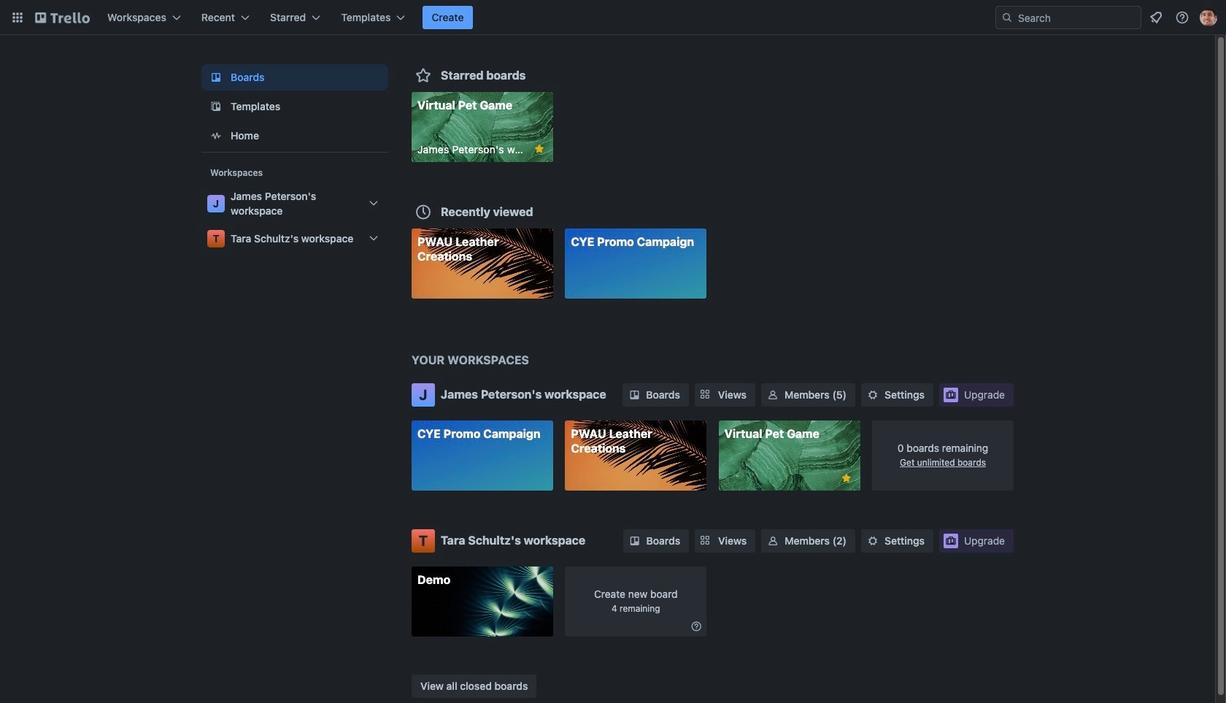 Task type: describe. For each thing, give the bounding box(es) containing it.
james peterson (jamespeterson93) image
[[1200, 9, 1218, 26]]

click to unstar this board. it will be removed from your starred list. image
[[533, 142, 546, 156]]

back to home image
[[35, 6, 90, 29]]

template board image
[[207, 98, 225, 115]]

Search field
[[996, 6, 1142, 29]]

board image
[[207, 69, 225, 86]]

sm image
[[866, 533, 881, 548]]



Task type: vqa. For each thing, say whether or not it's contained in the screenshot.
board icon
yes



Task type: locate. For each thing, give the bounding box(es) containing it.
click to unstar this board. it will be removed from your starred list. image
[[840, 472, 853, 485]]

0 notifications image
[[1148, 9, 1165, 26]]

open information menu image
[[1175, 10, 1190, 25]]

primary element
[[0, 0, 1227, 35]]

search image
[[1002, 12, 1013, 23]]

sm image
[[627, 388, 642, 402], [766, 388, 780, 402], [866, 388, 881, 402], [628, 533, 642, 548], [766, 533, 781, 548], [689, 619, 704, 633]]

home image
[[207, 127, 225, 145]]



